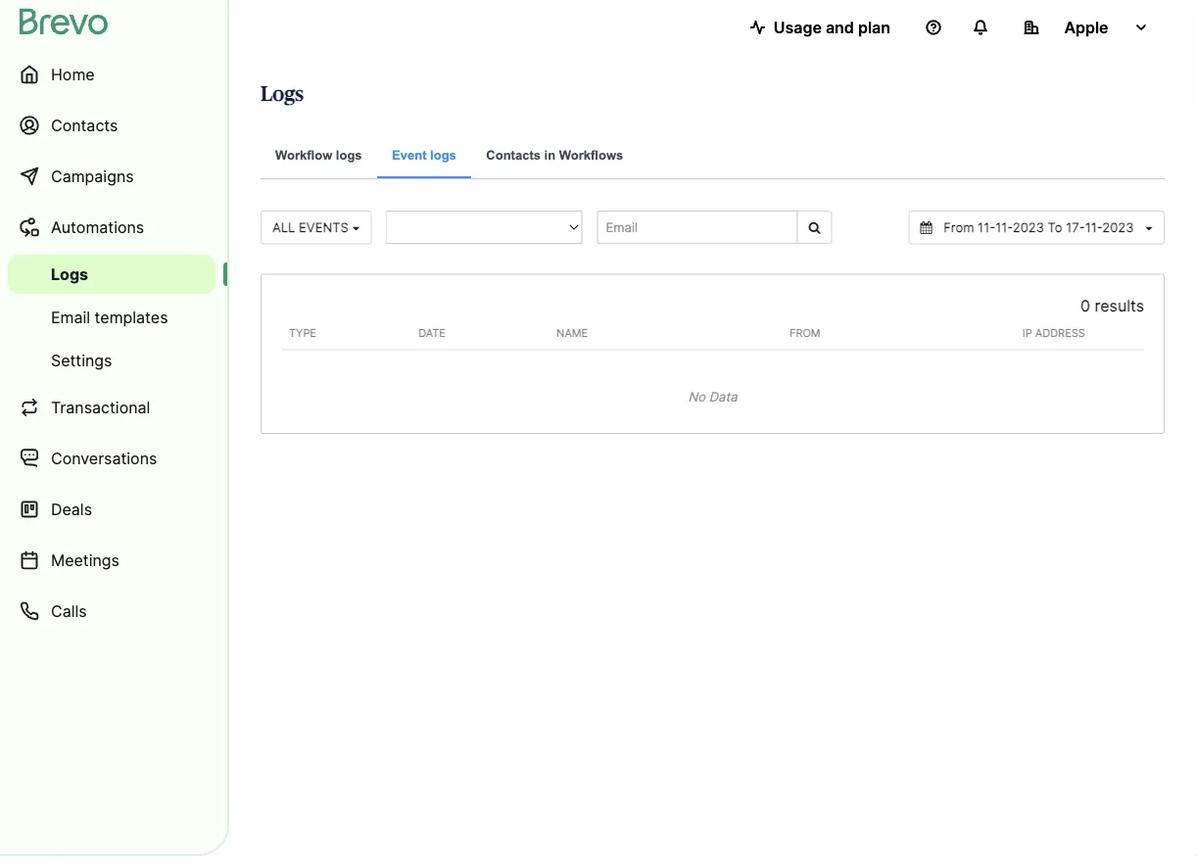 Task type: locate. For each thing, give the bounding box(es) containing it.
plan
[[858, 18, 891, 37]]

1 horizontal spatial logs
[[430, 147, 456, 162]]

logs right event
[[430, 147, 456, 162]]

logs
[[261, 84, 304, 104], [51, 265, 88, 284]]

calls link
[[8, 588, 216, 635]]

and
[[826, 18, 854, 37]]

campaigns link
[[8, 153, 216, 200]]

contacts for contacts in workflows
[[486, 147, 541, 162]]

templates
[[95, 308, 168, 327]]

usage
[[774, 18, 822, 37]]

logs
[[336, 147, 362, 162], [430, 147, 456, 162]]

1 horizontal spatial contacts
[[486, 147, 541, 162]]

logs right workflow
[[336, 147, 362, 162]]

meetings link
[[8, 537, 216, 584]]

deals
[[51, 500, 92, 519]]

transactional link
[[8, 384, 216, 431]]

None text field
[[936, 218, 1142, 237]]

0 horizontal spatial contacts
[[51, 116, 118, 135]]

0 horizontal spatial logs
[[51, 265, 88, 284]]

contacts
[[51, 116, 118, 135], [486, 147, 541, 162]]

contacts up campaigns
[[51, 116, 118, 135]]

0 vertical spatial contacts
[[51, 116, 118, 135]]

ip address
[[1023, 327, 1085, 340]]

logs up workflow
[[261, 84, 304, 104]]

logs up email
[[51, 265, 88, 284]]

0 vertical spatial logs
[[261, 84, 304, 104]]

event
[[392, 147, 427, 162]]

home link
[[8, 51, 216, 98]]

usage and plan button
[[735, 8, 906, 47]]

contacts for contacts
[[51, 116, 118, 135]]

type
[[289, 327, 316, 340]]

automations
[[51, 218, 144, 237]]

0  results
[[1081, 296, 1144, 316]]

logs for workflow logs
[[336, 147, 362, 162]]

results
[[1095, 296, 1144, 316]]

apple
[[1064, 18, 1109, 37]]

address
[[1035, 327, 1085, 340]]

usage and plan
[[774, 18, 891, 37]]

contacts in workflows
[[486, 147, 623, 162]]

ip
[[1023, 327, 1032, 340]]

deals link
[[8, 486, 216, 533]]

in
[[544, 147, 556, 162]]

events
[[299, 220, 349, 235]]

1 logs from the left
[[336, 147, 362, 162]]

data
[[709, 389, 737, 404]]

logs for event logs
[[430, 147, 456, 162]]

1 vertical spatial logs
[[51, 265, 88, 284]]

workflow logs link
[[261, 133, 377, 179]]

email templates
[[51, 308, 168, 327]]

2 logs from the left
[[430, 147, 456, 162]]

automations link
[[8, 204, 216, 251]]

1 vertical spatial contacts
[[486, 147, 541, 162]]

email templates link
[[8, 298, 216, 337]]

0 horizontal spatial logs
[[336, 147, 362, 162]]

contacts left in
[[486, 147, 541, 162]]



Task type: describe. For each thing, give the bounding box(es) containing it.
from
[[790, 327, 821, 340]]

conversations
[[51, 449, 157, 468]]

no
[[688, 389, 705, 404]]

event logs
[[392, 147, 456, 162]]

campaigns
[[51, 167, 134, 186]]

contacts in workflows link
[[472, 133, 638, 179]]

meetings
[[51, 551, 119, 570]]

search image
[[809, 221, 821, 234]]

name
[[557, 327, 588, 340]]

calls
[[51, 602, 87, 621]]

1 horizontal spatial logs
[[261, 84, 304, 104]]

workflow
[[275, 147, 332, 162]]

all events
[[272, 220, 352, 235]]

settings link
[[8, 341, 216, 380]]

no data
[[688, 389, 737, 404]]

workflows
[[559, 147, 623, 162]]

date
[[418, 327, 446, 340]]

logs link
[[8, 255, 216, 294]]

event logs link
[[377, 133, 471, 178]]

Email search field
[[597, 211, 798, 244]]

calendar image
[[921, 221, 932, 234]]

conversations link
[[8, 435, 216, 482]]

all
[[272, 220, 295, 235]]

home
[[51, 65, 95, 84]]

workflow logs
[[275, 147, 362, 162]]

email
[[51, 308, 90, 327]]

apple button
[[1008, 8, 1165, 47]]

all events button
[[261, 211, 372, 245]]

0
[[1081, 296, 1090, 316]]

transactional
[[51, 398, 150, 417]]

contacts link
[[8, 102, 216, 149]]

settings
[[51, 351, 112, 370]]



Task type: vqa. For each thing, say whether or not it's contained in the screenshot.
"Unsubscribed"
no



